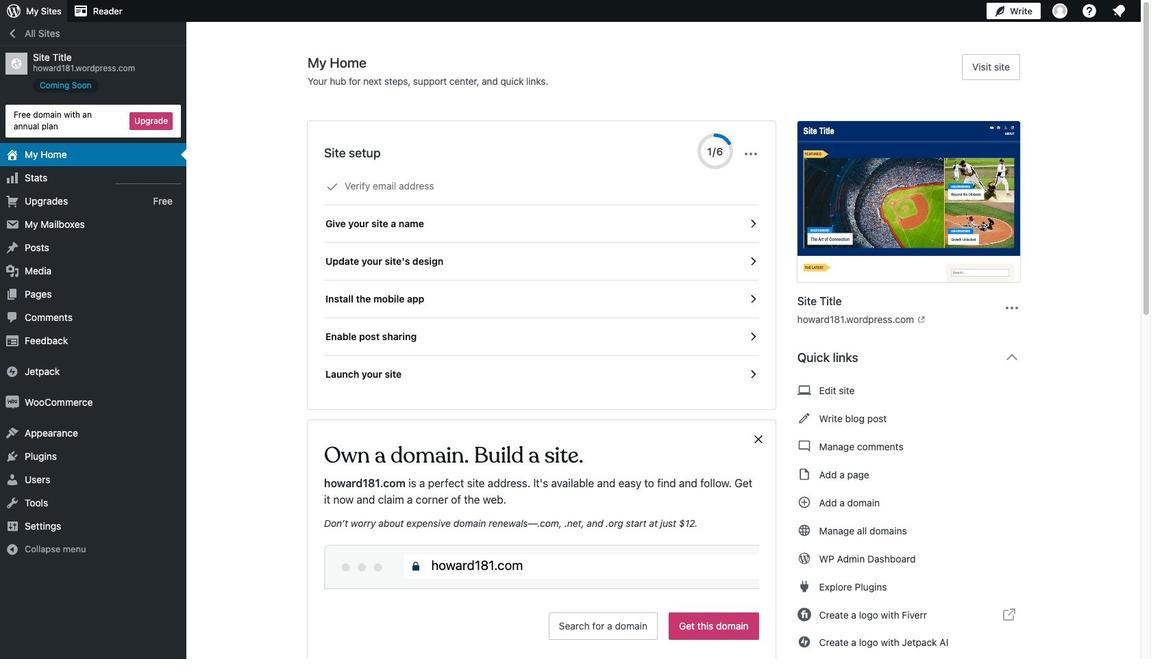 Task type: describe. For each thing, give the bounding box(es) containing it.
help image
[[1081, 3, 1098, 19]]

my profile image
[[1052, 3, 1067, 18]]

edit image
[[797, 410, 811, 427]]

dismiss domain name promotion image
[[752, 432, 764, 448]]

manage your notifications image
[[1111, 3, 1127, 19]]

4 task enabled image from the top
[[747, 369, 759, 381]]

3 task enabled image from the top
[[747, 331, 759, 343]]

2 img image from the top
[[5, 396, 19, 409]]



Task type: vqa. For each thing, say whether or not it's contained in the screenshot.
checkbox
no



Task type: locate. For each thing, give the bounding box(es) containing it.
mode_comment image
[[797, 438, 811, 455]]

insert_drive_file image
[[797, 467, 811, 483]]

laptop image
[[797, 382, 811, 399]]

1 vertical spatial img image
[[5, 396, 19, 409]]

highest hourly views 0 image
[[116, 175, 181, 184]]

main content
[[308, 54, 1031, 660]]

task enabled image
[[747, 293, 759, 306]]

2 task enabled image from the top
[[747, 256, 759, 268]]

more options for site site title image
[[1004, 300, 1020, 316]]

progress bar
[[697, 134, 733, 169]]

0 vertical spatial img image
[[5, 365, 19, 379]]

1 task enabled image from the top
[[747, 218, 759, 230]]

task enabled image
[[747, 218, 759, 230], [747, 256, 759, 268], [747, 331, 759, 343], [747, 369, 759, 381]]

dismiss settings image
[[742, 146, 759, 162]]

img image
[[5, 365, 19, 379], [5, 396, 19, 409]]

launchpad checklist element
[[324, 168, 759, 393]]

1 img image from the top
[[5, 365, 19, 379]]



